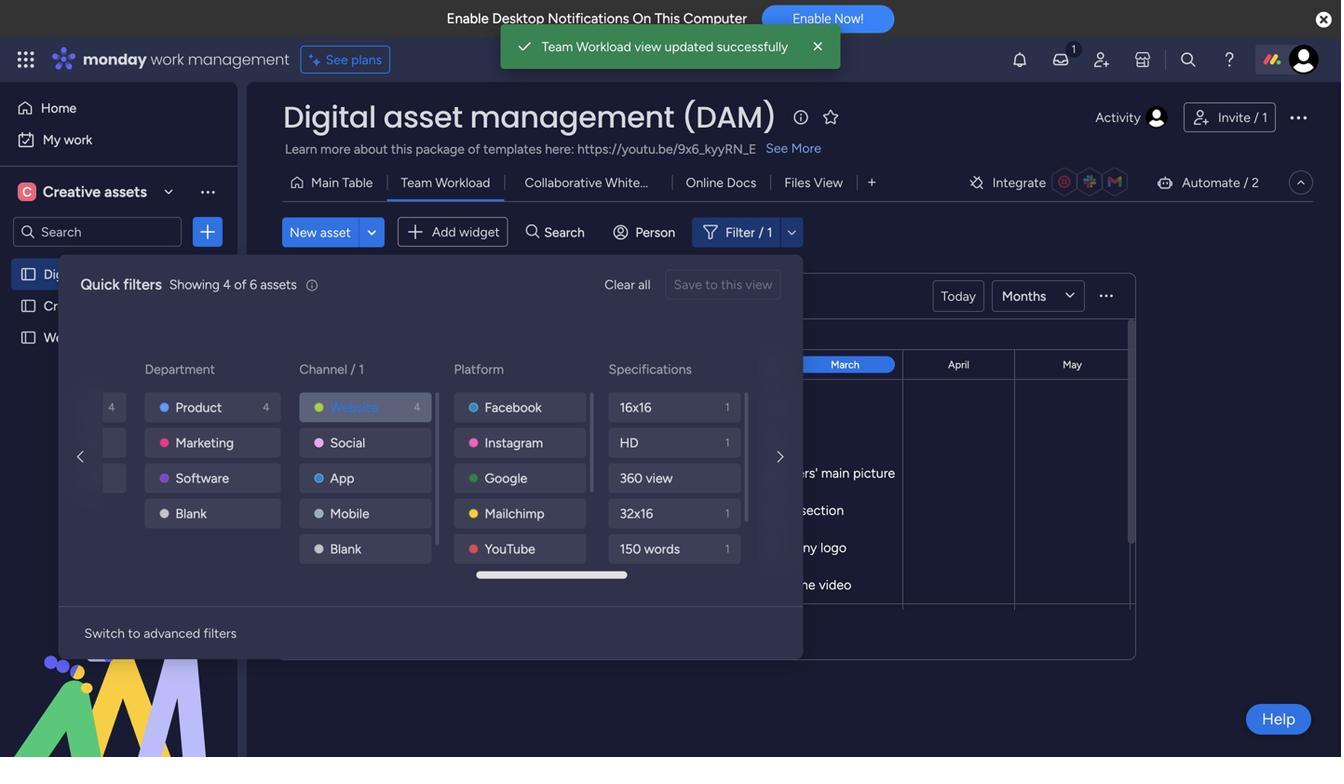 Task type: describe. For each thing, give the bounding box(es) containing it.
public board image for website homepage redesign
[[20, 329, 37, 346]]

16x16
[[620, 400, 652, 415]]

/ for filter
[[759, 224, 764, 240]]

may
[[1063, 359, 1082, 371]]

channel / 1 group
[[299, 393, 435, 564]]

1 vertical spatial management
[[470, 96, 674, 138]]

youtube
[[485, 541, 535, 557]]

digital inside list box
[[44, 266, 81, 282]]

help
[[1262, 710, 1295, 729]]

work for my
[[64, 132, 92, 148]]

gym
[[37, 435, 63, 451]]

january
[[604, 359, 640, 371]]

4 for account group
[[108, 400, 115, 414]]

team workload button
[[387, 168, 504, 197]]

blank inside channel / 1 group
[[330, 541, 361, 557]]

new asset button
[[282, 217, 358, 247]]

help button
[[1246, 704, 1311, 735]]

october
[[260, 359, 298, 371]]

today
[[941, 288, 976, 304]]

update feed image
[[1051, 50, 1070, 69]]

show board description image
[[790, 108, 812, 127]]

public board image for digital asset management (dam)
[[20, 265, 37, 283]]

advanced
[[144, 625, 200, 641]]

filter
[[726, 224, 755, 240]]

plans
[[351, 52, 382, 68]]

enable for enable desktop notifications on this computer
[[447, 10, 489, 27]]

to for save
[[705, 277, 718, 292]]

new
[[290, 224, 317, 240]]

automate
[[1182, 175, 1240, 190]]

Search in workspace field
[[39, 221, 156, 243]]

1 inside button
[[1262, 109, 1268, 125]]

view
[[814, 175, 843, 190]]

creative assets
[[43, 183, 147, 201]]

words
[[644, 541, 680, 557]]

search everything image
[[1179, 50, 1198, 69]]

more dots image
[[1100, 289, 1113, 303]]

workspace options image
[[198, 182, 217, 201]]

Digital asset management (DAM) field
[[278, 96, 781, 138]]

here:
[[545, 141, 574, 157]]

activity
[[1096, 109, 1141, 125]]

files view
[[784, 175, 843, 190]]

person
[[635, 224, 675, 240]]

unassigned
[[354, 409, 422, 425]]

home link
[[11, 93, 226, 123]]

view inside alert
[[634, 39, 661, 54]]

/ for invite
[[1254, 109, 1259, 125]]

invite / 1 button
[[1184, 102, 1276, 132]]

creative for creative assets
[[43, 183, 101, 201]]

my work option
[[11, 125, 226, 155]]

package
[[416, 141, 465, 157]]

view inside button
[[746, 277, 773, 292]]

4 for department group
[[263, 400, 270, 414]]

150 words
[[620, 541, 680, 557]]

this inside 'learn more about this package of templates here: https://youtu.be/9x6_kyyrn_e see more'
[[391, 141, 412, 157]]

360
[[620, 470, 643, 486]]

collaborative whiteboard button
[[504, 168, 674, 197]]

main
[[311, 175, 339, 190]]

monday
[[83, 49, 147, 70]]

add view image
[[868, 176, 876, 189]]

team workload view updated successfully
[[542, 39, 788, 54]]

150
[[620, 541, 641, 557]]

learn more about this package of templates here: https://youtu.be/9x6_kyyrn_e see more
[[285, 140, 821, 157]]

switch to advanced filters
[[84, 625, 237, 641]]

filters inside button
[[203, 625, 237, 641]]

ny
[[1, 400, 19, 415]]

home
[[41, 100, 77, 116]]

see inside button
[[326, 52, 348, 68]]

v2 search image
[[526, 222, 540, 243]]

1 image
[[1065, 38, 1082, 59]]

/ for channel
[[351, 361, 356, 377]]

switch to advanced filters button
[[77, 618, 244, 648]]

this inside button
[[721, 277, 742, 292]]

clear all button
[[597, 270, 658, 299]]

texas gym
[[1, 435, 63, 451]]

learn
[[285, 141, 317, 157]]

work for monday
[[150, 49, 184, 70]]

team workload
[[401, 175, 490, 190]]

requests
[[96, 298, 147, 314]]

app
[[330, 470, 354, 486]]

quick
[[81, 276, 120, 293]]

save to this view button
[[665, 270, 781, 299]]

automate / 2
[[1182, 175, 1259, 190]]

32x16
[[620, 506, 653, 522]]

workspace image
[[18, 182, 36, 202]]

ice
[[23, 400, 40, 415]]

homepage
[[95, 330, 157, 346]]

enable for enable now!
[[793, 11, 831, 26]]

workload for team workload view updated successfully
[[576, 39, 631, 54]]

see inside 'learn more about this package of templates here: https://youtu.be/9x6_kyyrn_e see more'
[[766, 140, 788, 156]]

workload inside "field"
[[309, 284, 391, 308]]

platform group
[[454, 393, 590, 670]]

4 inside quick filters showing 4 of 6 assets
[[223, 277, 231, 292]]

close image
[[809, 37, 827, 56]]

asset inside new asset button
[[320, 224, 351, 240]]

invite members image
[[1092, 50, 1111, 69]]

https://youtu.be/9x6_kyyrn_e
[[577, 141, 756, 157]]

specifications group
[[609, 393, 745, 599]]

v2 collapse up image
[[292, 348, 309, 360]]

channel / 1
[[299, 361, 364, 377]]

invite / 1
[[1218, 109, 1268, 125]]

digital asset management (dam) inside list box
[[44, 266, 236, 282]]

now!
[[834, 11, 864, 26]]

select product image
[[17, 50, 35, 69]]

1 horizontal spatial digital
[[283, 96, 376, 138]]

lottie animation element
[[0, 569, 237, 757]]

team for team workload
[[401, 175, 432, 190]]

website for website homepage redesign
[[44, 330, 92, 346]]

add to favorites image
[[821, 108, 840, 126]]

yay
[[1, 470, 22, 486]]

templates
[[483, 141, 542, 157]]

view inside specifications group
[[646, 470, 673, 486]]

see plans button
[[301, 46, 390, 74]]

assets inside quick filters showing 4 of 6 assets
[[260, 277, 297, 292]]

online docs button
[[672, 168, 770, 197]]

see more link
[[764, 139, 823, 157]]

public board image for creative requests
[[20, 297, 37, 315]]

ny ice cream
[[1, 400, 79, 415]]

creative for creative requests
[[44, 298, 93, 314]]

all
[[638, 277, 651, 292]]

team workload view updated successfully alert
[[501, 24, 840, 69]]

desktop
[[492, 10, 544, 27]]

lottie animation image
[[0, 569, 237, 757]]

this
[[655, 10, 680, 27]]

marketing
[[176, 435, 234, 451]]

see plans
[[326, 52, 382, 68]]

website for website
[[330, 400, 378, 415]]

save to this view
[[674, 277, 773, 292]]

2 vertical spatial management
[[118, 266, 195, 282]]

/ for automate
[[1244, 175, 1249, 190]]

software
[[176, 470, 229, 486]]

about
[[354, 141, 388, 157]]

filter / 1
[[726, 224, 772, 240]]

clear
[[605, 277, 635, 292]]



Task type: locate. For each thing, give the bounding box(es) containing it.
1 vertical spatial (dam)
[[198, 266, 236, 282]]

creative requests
[[44, 298, 147, 314]]

0 vertical spatial asset
[[383, 96, 463, 138]]

docs
[[727, 175, 756, 190]]

redesign
[[160, 330, 211, 346]]

workload down enable desktop notifications on this computer
[[576, 39, 631, 54]]

0 horizontal spatial blank
[[176, 506, 207, 522]]

to right switch
[[128, 625, 140, 641]]

1 vertical spatial digital asset management (dam)
[[44, 266, 236, 282]]

april
[[948, 359, 969, 371]]

showing
[[169, 277, 220, 292]]

1 vertical spatial view
[[746, 277, 773, 292]]

integrate
[[993, 175, 1046, 190]]

public board image
[[20, 265, 37, 283], [20, 297, 37, 315], [20, 329, 37, 346]]

team for team workload view updated successfully
[[542, 39, 573, 54]]

0 vertical spatial digital
[[283, 96, 376, 138]]

2 vertical spatial asset
[[84, 266, 115, 282]]

see left more
[[766, 140, 788, 156]]

4 inside department group
[[263, 400, 270, 414]]

1 vertical spatial assets
[[260, 277, 297, 292]]

blank down mobile
[[330, 541, 361, 557]]

of right package in the left top of the page
[[468, 141, 480, 157]]

john smith image
[[1289, 45, 1319, 75]]

quick filters showing 4 of 6 assets
[[81, 276, 297, 293]]

creative down 'quick' on the left top
[[44, 298, 93, 314]]

creative inside list box
[[44, 298, 93, 314]]

collapse board header image
[[1294, 175, 1309, 190]]

workload
[[576, 39, 631, 54], [435, 175, 490, 190], [309, 284, 391, 308]]

0 horizontal spatial team
[[401, 175, 432, 190]]

/ left 2
[[1244, 175, 1249, 190]]

online
[[686, 175, 724, 190]]

team
[[542, 39, 573, 54], [401, 175, 432, 190]]

team down notifications
[[542, 39, 573, 54]]

of inside 'learn more about this package of templates here: https://youtu.be/9x6_kyyrn_e see more'
[[468, 141, 480, 157]]

filters right advanced
[[203, 625, 237, 641]]

this right about
[[391, 141, 412, 157]]

options image
[[198, 223, 217, 241]]

to for switch
[[128, 625, 140, 641]]

work right monday
[[150, 49, 184, 70]]

1 vertical spatial blank
[[330, 541, 361, 557]]

website homepage redesign
[[44, 330, 211, 346]]

0 horizontal spatial digital
[[44, 266, 81, 282]]

assets up search in workspace field
[[104, 183, 147, 201]]

work
[[150, 49, 184, 70], [64, 132, 92, 148]]

3 public board image from the top
[[20, 329, 37, 346]]

creative right workspace image
[[43, 183, 101, 201]]

enable up the close icon
[[793, 11, 831, 26]]

0 vertical spatial view
[[634, 39, 661, 54]]

files
[[784, 175, 811, 190]]

1 vertical spatial team
[[401, 175, 432, 190]]

2 horizontal spatial workload
[[576, 39, 631, 54]]

workload inside alert
[[576, 39, 631, 54]]

enable inside button
[[793, 11, 831, 26]]

1 horizontal spatial this
[[721, 277, 742, 292]]

blank inside department group
[[176, 506, 207, 522]]

draft
[[783, 361, 811, 377]]

2 vertical spatial view
[[646, 470, 673, 486]]

add widget button
[[398, 217, 508, 247]]

1 horizontal spatial of
[[468, 141, 480, 157]]

0 vertical spatial of
[[468, 141, 480, 157]]

asset right new
[[320, 224, 351, 240]]

options image
[[1287, 106, 1309, 129]]

1st
[[763, 361, 780, 377]]

4 inside channel / 1 group
[[414, 400, 420, 414]]

to
[[705, 277, 718, 292], [128, 625, 140, 641]]

1 horizontal spatial work
[[150, 49, 184, 70]]

on
[[633, 10, 651, 27]]

social
[[330, 435, 365, 451]]

product
[[176, 400, 222, 415]]

view down filter / 1
[[746, 277, 773, 292]]

to right save
[[705, 277, 718, 292]]

0 vertical spatial creative
[[43, 183, 101, 201]]

view down on
[[634, 39, 661, 54]]

1 horizontal spatial blank
[[330, 541, 361, 557]]

main table button
[[282, 168, 387, 197]]

instagram
[[485, 435, 543, 451]]

(dam) left 6
[[198, 266, 236, 282]]

dapulse close image
[[1316, 11, 1332, 30]]

2
[[1252, 175, 1259, 190]]

1 horizontal spatial filters
[[203, 625, 237, 641]]

asset up package in the left top of the page
[[383, 96, 463, 138]]

digital up more
[[283, 96, 376, 138]]

2 vertical spatial workload
[[309, 284, 391, 308]]

1 horizontal spatial assets
[[260, 277, 297, 292]]

workload down package in the left top of the page
[[435, 175, 490, 190]]

360 view
[[620, 470, 673, 486]]

Search field
[[540, 219, 595, 245]]

of left 6
[[234, 277, 246, 292]]

0 vertical spatial management
[[188, 49, 289, 70]]

2 enable from the left
[[793, 11, 831, 26]]

website inside list box
[[44, 330, 92, 346]]

team inside team workload button
[[401, 175, 432, 190]]

list box containing digital asset management (dam)
[[0, 255, 237, 605]]

0 horizontal spatial digital asset management (dam)
[[44, 266, 236, 282]]

1 vertical spatial asset
[[320, 224, 351, 240]]

1 vertical spatial public board image
[[20, 297, 37, 315]]

computer
[[683, 10, 747, 27]]

today button
[[933, 280, 984, 312]]

1 horizontal spatial to
[[705, 277, 718, 292]]

notifications image
[[1010, 50, 1029, 69]]

0 horizontal spatial work
[[64, 132, 92, 148]]

department group
[[145, 393, 285, 529]]

table
[[342, 175, 373, 190]]

1 vertical spatial this
[[721, 277, 742, 292]]

/ right filter
[[759, 224, 764, 240]]

asset up creative requests
[[84, 266, 115, 282]]

files view button
[[770, 168, 857, 197]]

1 vertical spatial website
[[330, 400, 378, 415]]

home option
[[11, 93, 226, 123]]

1 horizontal spatial team
[[542, 39, 573, 54]]

0 vertical spatial this
[[391, 141, 412, 157]]

management
[[188, 49, 289, 70], [470, 96, 674, 138], [118, 266, 195, 282]]

assets right 6
[[260, 277, 297, 292]]

0 horizontal spatial filters
[[123, 276, 162, 293]]

0 vertical spatial (dam)
[[682, 96, 777, 138]]

1 horizontal spatial workload
[[435, 175, 490, 190]]

0 vertical spatial public board image
[[20, 265, 37, 283]]

enable desktop notifications on this computer
[[447, 10, 747, 27]]

mailchimp
[[485, 506, 544, 522]]

of inside quick filters showing 4 of 6 assets
[[234, 277, 246, 292]]

6
[[250, 277, 257, 292]]

quick filters dialog
[[0, 255, 918, 670]]

1 vertical spatial filters
[[203, 625, 237, 641]]

my work
[[43, 132, 92, 148]]

0 horizontal spatial asset
[[84, 266, 115, 282]]

team down package in the left top of the page
[[401, 175, 432, 190]]

0 horizontal spatial website
[[44, 330, 92, 346]]

2 public board image from the top
[[20, 297, 37, 315]]

(dam) up online docs
[[682, 96, 777, 138]]

1 vertical spatial work
[[64, 132, 92, 148]]

0 horizontal spatial enable
[[447, 10, 489, 27]]

collaborative whiteboard
[[525, 175, 674, 190]]

/ right channel at the left top
[[351, 361, 356, 377]]

public board image left 'quick' on the left top
[[20, 265, 37, 283]]

save
[[674, 277, 702, 292]]

/ inside the quick filters dialog
[[351, 361, 356, 377]]

0 horizontal spatial assets
[[104, 183, 147, 201]]

view
[[634, 39, 661, 54], [746, 277, 773, 292], [646, 470, 673, 486]]

department
[[145, 361, 215, 377]]

add
[[432, 224, 456, 240]]

(dam) inside list box
[[198, 266, 236, 282]]

2 horizontal spatial asset
[[383, 96, 463, 138]]

widget
[[459, 224, 500, 240]]

1 vertical spatial see
[[766, 140, 788, 156]]

march
[[831, 359, 859, 371]]

1 horizontal spatial website
[[330, 400, 378, 415]]

0 horizontal spatial see
[[326, 52, 348, 68]]

0 vertical spatial work
[[150, 49, 184, 70]]

0 horizontal spatial this
[[391, 141, 412, 157]]

0 vertical spatial blank
[[176, 506, 207, 522]]

1 vertical spatial to
[[128, 625, 140, 641]]

1 horizontal spatial see
[[766, 140, 788, 156]]

online docs
[[686, 175, 756, 190]]

filters
[[123, 276, 162, 293], [203, 625, 237, 641]]

help image
[[1220, 50, 1239, 69]]

monday marketplace image
[[1133, 50, 1152, 69]]

team inside team workload view updated successfully alert
[[542, 39, 573, 54]]

updated
[[665, 39, 714, 54]]

0 vertical spatial digital asset management (dam)
[[283, 96, 777, 138]]

notifications
[[548, 10, 629, 27]]

see
[[326, 52, 348, 68], [766, 140, 788, 156]]

Workload field
[[305, 284, 396, 308]]

0 horizontal spatial of
[[234, 277, 246, 292]]

0 vertical spatial website
[[44, 330, 92, 346]]

new asset
[[290, 224, 351, 240]]

0 horizontal spatial workload
[[309, 284, 391, 308]]

enable left desktop
[[447, 10, 489, 27]]

public board image up ice
[[20, 329, 37, 346]]

0 vertical spatial assets
[[104, 183, 147, 201]]

filters up 'requests'
[[123, 276, 162, 293]]

digital asset management (dam) up 'requests'
[[44, 266, 236, 282]]

switch
[[84, 625, 125, 641]]

1 vertical spatial of
[[234, 277, 246, 292]]

1 horizontal spatial (dam)
[[682, 96, 777, 138]]

activity button
[[1088, 102, 1176, 132]]

list box
[[0, 255, 237, 605]]

specifications
[[609, 361, 692, 377]]

1 public board image from the top
[[20, 265, 37, 283]]

workload inside button
[[435, 175, 490, 190]]

main table
[[311, 175, 373, 190]]

/
[[1254, 109, 1259, 125], [1244, 175, 1249, 190], [759, 224, 764, 240], [351, 361, 356, 377]]

/ right the invite
[[1254, 109, 1259, 125]]

texas
[[1, 435, 34, 451]]

angle down image
[[367, 225, 376, 239]]

arrow down image
[[781, 221, 803, 243]]

my
[[43, 132, 61, 148]]

work inside option
[[64, 132, 92, 148]]

enable now!
[[793, 11, 864, 26]]

1 vertical spatial workload
[[435, 175, 490, 190]]

0 horizontal spatial (dam)
[[198, 266, 236, 282]]

workspace selection element
[[18, 181, 150, 203]]

collaborative
[[525, 175, 602, 190]]

public board image left creative requests
[[20, 297, 37, 315]]

website down creative requests
[[44, 330, 92, 346]]

4 inside account group
[[108, 400, 115, 414]]

website inside channel / 1 group
[[330, 400, 378, 415]]

integrate button
[[961, 163, 1141, 202]]

whiteboard
[[605, 175, 674, 190]]

assets inside workspace selection element
[[104, 183, 147, 201]]

0 vertical spatial team
[[542, 39, 573, 54]]

0 vertical spatial filters
[[123, 276, 162, 293]]

digital up creative requests
[[44, 266, 81, 282]]

option
[[0, 258, 237, 261]]

cream
[[43, 400, 79, 415]]

see left plans
[[326, 52, 348, 68]]

1 horizontal spatial enable
[[793, 11, 831, 26]]

add widget
[[432, 224, 500, 240]]

0 vertical spatial see
[[326, 52, 348, 68]]

digital asset management (dam) up templates
[[283, 96, 777, 138]]

creative inside workspace selection element
[[43, 183, 101, 201]]

facebook
[[485, 400, 542, 415]]

view right 360 on the left bottom
[[646, 470, 673, 486]]

bicycles
[[25, 470, 72, 486]]

asset inside list box
[[84, 266, 115, 282]]

invite
[[1218, 109, 1251, 125]]

/ inside button
[[1254, 109, 1259, 125]]

account group
[[0, 393, 130, 493]]

2 vertical spatial public board image
[[20, 329, 37, 346]]

workload for team workload
[[435, 175, 490, 190]]

this right save
[[721, 277, 742, 292]]

website up social
[[330, 400, 378, 415]]

blank down 'software'
[[176, 506, 207, 522]]

0 vertical spatial workload
[[576, 39, 631, 54]]

1 enable from the left
[[447, 10, 489, 27]]

workload down angle down image
[[309, 284, 391, 308]]

c
[[22, 184, 32, 200]]

1 horizontal spatial asset
[[320, 224, 351, 240]]

mobile
[[330, 506, 369, 522]]

0 horizontal spatial to
[[128, 625, 140, 641]]

website
[[44, 330, 92, 346], [330, 400, 378, 415]]

0 vertical spatial to
[[705, 277, 718, 292]]

1 horizontal spatial digital asset management (dam)
[[283, 96, 777, 138]]

1st draft group
[[763, 393, 899, 670]]

4 for channel / 1 group
[[414, 400, 420, 414]]

work right the my
[[64, 132, 92, 148]]

more
[[320, 141, 351, 157]]

1 vertical spatial digital
[[44, 266, 81, 282]]

1 vertical spatial creative
[[44, 298, 93, 314]]



Task type: vqa. For each thing, say whether or not it's contained in the screenshot.
08 to the left
no



